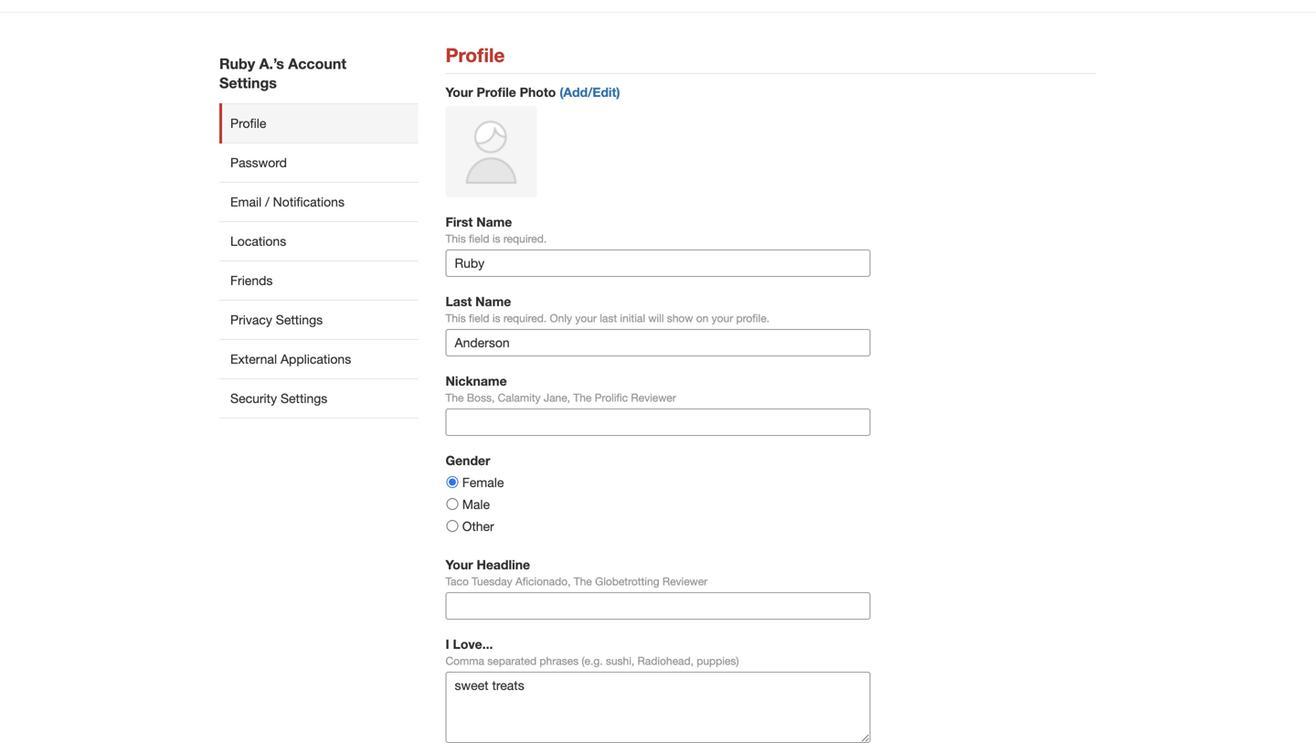 Task type: describe. For each thing, give the bounding box(es) containing it.
a.'s
[[259, 55, 284, 72]]

Last Name text field
[[446, 329, 871, 357]]

First Name text field
[[446, 250, 871, 277]]

reviewer for headline
[[663, 575, 708, 588]]

nickname the boss, calamity jane, the prolific reviewer
[[446, 374, 676, 404]]

notifications
[[273, 194, 345, 209]]

field for last
[[469, 312, 490, 325]]

calamity
[[498, 391, 541, 404]]

1 vertical spatial profile
[[477, 85, 516, 100]]

separated
[[488, 655, 537, 668]]

security settings
[[230, 391, 328, 406]]

2 your from the left
[[712, 312, 734, 325]]

field for first
[[469, 232, 490, 245]]

locations
[[230, 234, 286, 249]]

security settings link
[[219, 379, 418, 419]]

friends link
[[219, 261, 418, 300]]

email / notifications link
[[219, 182, 418, 221]]

external
[[230, 352, 277, 367]]

Nickname text field
[[446, 409, 871, 436]]

settings for security
[[281, 391, 328, 406]]

business categories element
[[210, 0, 1280, 12]]

boss,
[[467, 391, 495, 404]]

profile link
[[219, 103, 418, 143]]

name for first
[[477, 214, 512, 230]]

puppies)
[[697, 655, 739, 668]]

female
[[462, 475, 504, 490]]

Other radio
[[447, 521, 459, 532]]

prolific
[[595, 391, 628, 404]]

initial
[[620, 312, 646, 325]]

2 vertical spatial profile
[[230, 116, 266, 131]]

security
[[230, 391, 277, 406]]

external applications
[[230, 352, 351, 367]]

settings inside ruby a.'s account settings
[[219, 74, 277, 91]]

external applications link
[[219, 339, 418, 379]]

name for last
[[476, 294, 511, 309]]

/
[[265, 194, 270, 209]]

privacy settings link
[[219, 300, 418, 339]]

the left the boss,
[[446, 391, 464, 404]]

love...
[[453, 637, 493, 652]]

email
[[230, 194, 262, 209]]

password link
[[219, 143, 418, 182]]

applications
[[281, 352, 351, 367]]

Female radio
[[447, 477, 459, 489]]

password
[[230, 155, 287, 170]]

ruby
[[219, 55, 255, 72]]

1 your from the left
[[575, 312, 597, 325]]



Task type: vqa. For each thing, say whether or not it's contained in the screenshot.
Name for First
yes



Task type: locate. For each thing, give the bounding box(es) containing it.
1 this from the top
[[446, 232, 466, 245]]

your right on
[[712, 312, 734, 325]]

your for your profile photo (add/edit)
[[446, 85, 473, 100]]

your
[[446, 85, 473, 100], [446, 557, 473, 573]]

2 required. from the top
[[504, 312, 547, 325]]

locations link
[[219, 221, 418, 261]]

name inside 'last name this field is required. only your last initial will show on your profile.'
[[476, 294, 511, 309]]

field down last
[[469, 312, 490, 325]]

settings down ruby
[[219, 74, 277, 91]]

this inside first name this field is required.
[[446, 232, 466, 245]]

globetrotting
[[595, 575, 660, 588]]

your left photo
[[446, 85, 473, 100]]

this
[[446, 232, 466, 245], [446, 312, 466, 325]]

settings up external applications
[[276, 312, 323, 327]]

2 this from the top
[[446, 312, 466, 325]]

1 vertical spatial this
[[446, 312, 466, 325]]

required. inside 'last name this field is required. only your last initial will show on your profile.'
[[504, 312, 547, 325]]

the for the
[[574, 391, 592, 404]]

1 vertical spatial settings
[[276, 312, 323, 327]]

field inside first name this field is required.
[[469, 232, 490, 245]]

Your Headline text field
[[446, 593, 871, 620]]

this down last
[[446, 312, 466, 325]]

tuesday
[[472, 575, 513, 588]]

name inside first name this field is required.
[[477, 214, 512, 230]]

reviewer for the
[[631, 391, 676, 404]]

your headline taco tuesday aficionado, the globetrotting reviewer
[[446, 557, 708, 588]]

required.
[[504, 232, 547, 245], [504, 312, 547, 325]]

the for headline
[[574, 575, 592, 588]]

reviewer inside the your headline taco tuesday aficionado, the globetrotting reviewer
[[663, 575, 708, 588]]

gender
[[446, 453, 491, 468]]

(e.g.
[[582, 655, 603, 668]]

2 field from the top
[[469, 312, 490, 325]]

privacy settings
[[230, 312, 323, 327]]

1 vertical spatial field
[[469, 312, 490, 325]]

comma
[[446, 655, 485, 668]]

field inside 'last name this field is required. only your last initial will show on your profile.'
[[469, 312, 490, 325]]

the
[[446, 391, 464, 404], [574, 391, 592, 404], [574, 575, 592, 588]]

2 your from the top
[[446, 557, 473, 573]]

photo
[[520, 85, 556, 100]]

first name this field is required.
[[446, 214, 547, 245]]

0 vertical spatial settings
[[219, 74, 277, 91]]

taco
[[446, 575, 469, 588]]

this for first
[[446, 232, 466, 245]]

your left last
[[575, 312, 597, 325]]

0 vertical spatial field
[[469, 232, 490, 245]]

is inside 'last name this field is required. only your last initial will show on your profile.'
[[493, 312, 501, 325]]

settings inside privacy settings "link"
[[276, 312, 323, 327]]

male
[[462, 497, 490, 512]]

2 is from the top
[[493, 312, 501, 325]]

the right the aficionado,
[[574, 575, 592, 588]]

0 vertical spatial reviewer
[[631, 391, 676, 404]]

this for last
[[446, 312, 466, 325]]

1 is from the top
[[493, 232, 501, 245]]

I Love... text field
[[446, 672, 871, 743]]

profile up your profile photo (add/edit)
[[446, 43, 505, 66]]

on
[[697, 312, 709, 325]]

last
[[600, 312, 617, 325]]

jane,
[[544, 391, 571, 404]]

required. inside first name this field is required.
[[504, 232, 547, 245]]

reviewer
[[631, 391, 676, 404], [663, 575, 708, 588]]

headline
[[477, 557, 530, 573]]

your for your headline taco tuesday aficionado, the globetrotting reviewer
[[446, 557, 473, 573]]

is for last
[[493, 312, 501, 325]]

settings inside security settings link
[[281, 391, 328, 406]]

0 vertical spatial required.
[[504, 232, 547, 245]]

is inside first name this field is required.
[[493, 232, 501, 245]]

required. for first
[[504, 232, 547, 245]]

only
[[550, 312, 572, 325]]

sushi,
[[606, 655, 635, 668]]

privacy
[[230, 312, 272, 327]]

(add/edit) link
[[560, 85, 621, 100]]

0 vertical spatial is
[[493, 232, 501, 245]]

this inside 'last name this field is required. only your last initial will show on your profile.'
[[446, 312, 466, 325]]

last
[[446, 294, 472, 309]]

other
[[462, 519, 494, 534]]

show
[[667, 312, 694, 325]]

email / notifications
[[230, 194, 345, 209]]

the right jane,
[[574, 391, 592, 404]]

friends
[[230, 273, 273, 288]]

0 vertical spatial your
[[446, 85, 473, 100]]

nickname
[[446, 374, 507, 389]]

the inside the your headline taco tuesday aficionado, the globetrotting reviewer
[[574, 575, 592, 588]]

your inside the your headline taco tuesday aficionado, the globetrotting reviewer
[[446, 557, 473, 573]]

reviewer inside nickname the boss, calamity jane, the prolific reviewer
[[631, 391, 676, 404]]

i
[[446, 637, 450, 652]]

i love... comma separated phrases (e.g. sushi, radiohead, puppies)
[[446, 637, 739, 668]]

account
[[288, 55, 347, 72]]

1 required. from the top
[[504, 232, 547, 245]]

reviewer up nickname text field
[[631, 391, 676, 404]]

1 field from the top
[[469, 232, 490, 245]]

1 vertical spatial your
[[446, 557, 473, 573]]

name right first at left
[[477, 214, 512, 230]]

0 horizontal spatial your
[[575, 312, 597, 325]]

profile left photo
[[477, 85, 516, 100]]

profile up password
[[230, 116, 266, 131]]

will
[[649, 312, 664, 325]]

settings for privacy
[[276, 312, 323, 327]]

required. for last
[[504, 312, 547, 325]]

last name this field is required. only your last initial will show on your profile.
[[446, 294, 770, 325]]

field
[[469, 232, 490, 245], [469, 312, 490, 325]]

1 vertical spatial reviewer
[[663, 575, 708, 588]]

(add/edit)
[[560, 85, 621, 100]]

your
[[575, 312, 597, 325], [712, 312, 734, 325]]

settings down applications
[[281, 391, 328, 406]]

0 vertical spatial name
[[477, 214, 512, 230]]

field down first at left
[[469, 232, 490, 245]]

1 your from the top
[[446, 85, 473, 100]]

reviewer up your headline "text field" at bottom
[[663, 575, 708, 588]]

profile
[[446, 43, 505, 66], [477, 85, 516, 100], [230, 116, 266, 131]]

0 vertical spatial this
[[446, 232, 466, 245]]

aficionado,
[[516, 575, 571, 588]]

ruby a.'s account settings
[[219, 55, 347, 91]]

profile.
[[737, 312, 770, 325]]

1 vertical spatial name
[[476, 294, 511, 309]]

1 vertical spatial required.
[[504, 312, 547, 325]]

name
[[477, 214, 512, 230], [476, 294, 511, 309]]

name right last
[[476, 294, 511, 309]]

Male radio
[[447, 499, 459, 510]]

0 vertical spatial profile
[[446, 43, 505, 66]]

is for first
[[493, 232, 501, 245]]

first
[[446, 214, 473, 230]]

radiohead,
[[638, 655, 694, 668]]

this down first at left
[[446, 232, 466, 245]]

settings
[[219, 74, 277, 91], [276, 312, 323, 327], [281, 391, 328, 406]]

1 horizontal spatial your
[[712, 312, 734, 325]]

phrases
[[540, 655, 579, 668]]

your profile photo (add/edit)
[[446, 85, 621, 100]]

your up taco
[[446, 557, 473, 573]]

2 vertical spatial settings
[[281, 391, 328, 406]]

1 vertical spatial is
[[493, 312, 501, 325]]

is
[[493, 232, 501, 245], [493, 312, 501, 325]]



